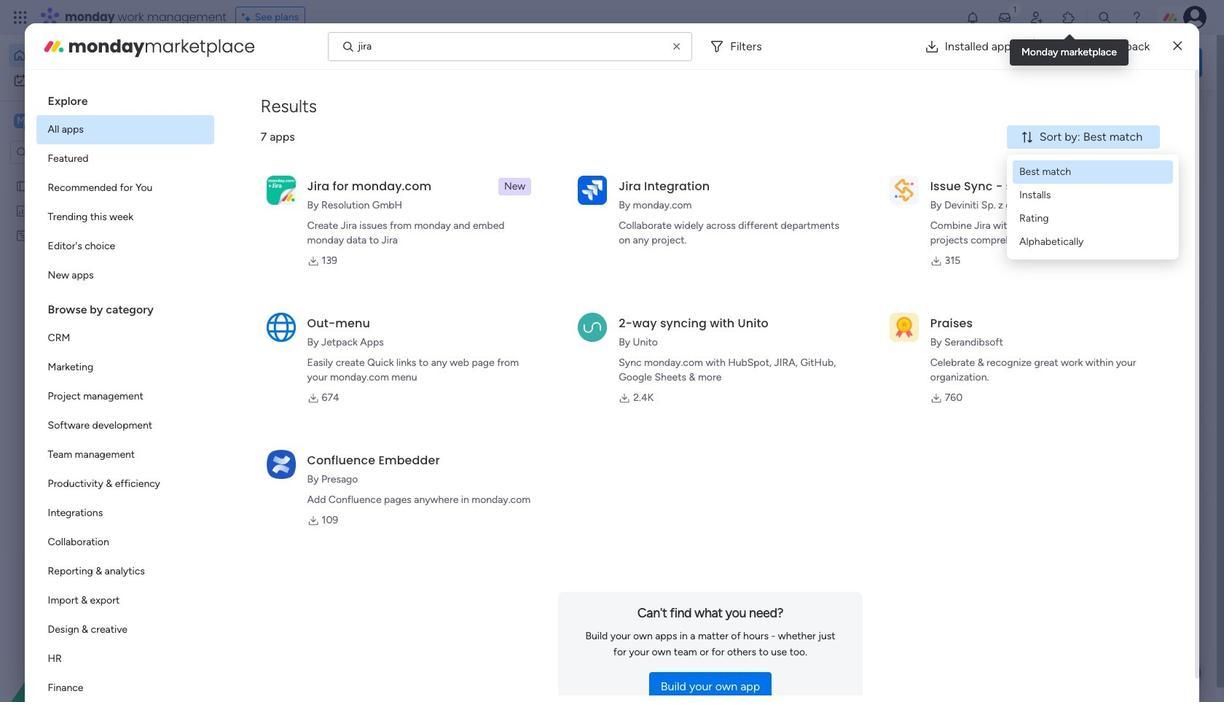 Task type: describe. For each thing, give the bounding box(es) containing it.
0 vertical spatial lottie animation image
[[572, 35, 981, 90]]

Search in workspace field
[[31, 144, 122, 161]]

see plans image
[[242, 9, 255, 26]]

select product image
[[13, 10, 28, 25]]

v2 bolt switch image
[[1110, 54, 1118, 70]]

1 element
[[372, 347, 390, 365]]

help image
[[1130, 10, 1145, 25]]

component image
[[655, 612, 667, 626]]

1 image
[[1009, 1, 1022, 17]]

monday marketplace image
[[42, 35, 65, 58]]

jacob simon image
[[1184, 6, 1207, 29]]

1 heading from the top
[[36, 82, 214, 115]]

workspace selection element
[[14, 112, 122, 131]]

public dashboard image
[[15, 203, 29, 217]]



Task type: vqa. For each thing, say whether or not it's contained in the screenshot.
See Plans icon
yes



Task type: locate. For each thing, give the bounding box(es) containing it.
monday marketplace image
[[1062, 10, 1077, 25]]

0 vertical spatial heading
[[36, 82, 214, 115]]

0 horizontal spatial lottie animation image
[[0, 555, 186, 702]]

2 heading from the top
[[36, 290, 214, 324]]

workspace image
[[14, 113, 28, 129]]

notifications image
[[966, 10, 981, 25]]

0 horizontal spatial lottie animation element
[[0, 555, 186, 702]]

workspace image
[[610, 591, 645, 626]]

help center element
[[984, 418, 1203, 476]]

1 vertical spatial lottie animation element
[[0, 555, 186, 702]]

option
[[9, 44, 177, 67], [9, 69, 177, 92], [36, 115, 214, 144], [36, 144, 214, 174], [0, 172, 186, 175], [36, 174, 214, 203], [36, 203, 214, 232], [36, 232, 214, 261], [36, 261, 214, 290], [36, 324, 214, 353], [36, 353, 214, 382], [36, 382, 214, 411], [36, 411, 214, 440], [36, 440, 214, 470], [36, 470, 214, 499], [36, 499, 214, 528], [36, 528, 214, 557], [36, 557, 214, 586], [36, 586, 214, 615], [36, 615, 214, 644], [36, 644, 214, 674], [36, 674, 214, 702]]

templates image image
[[997, 110, 1190, 211]]

heading
[[36, 82, 214, 115], [36, 290, 214, 324]]

lottie animation image
[[572, 35, 981, 90], [0, 555, 186, 702]]

dapulse x slim image
[[1174, 38, 1183, 55]]

0 vertical spatial lottie animation element
[[572, 35, 981, 90]]

public board image
[[15, 179, 29, 192]]

1 vertical spatial heading
[[36, 290, 214, 324]]

1 horizontal spatial lottie animation element
[[572, 35, 981, 90]]

1 horizontal spatial lottie animation image
[[572, 35, 981, 90]]

invite members image
[[1030, 10, 1045, 25]]

app logo image
[[267, 176, 296, 205], [578, 176, 607, 205], [890, 176, 919, 205], [267, 313, 296, 342], [578, 313, 607, 342], [890, 313, 919, 342], [267, 450, 296, 479]]

list box
[[36, 82, 214, 702], [0, 170, 186, 444]]

contact sales element
[[984, 488, 1203, 546]]

lottie animation element
[[572, 35, 981, 90], [0, 555, 186, 702]]

v2 user feedback image
[[996, 54, 1007, 71]]

quick search results list box
[[225, 136, 949, 330]]

search everything image
[[1098, 10, 1113, 25]]

menu menu
[[1013, 160, 1174, 254]]

1 vertical spatial lottie animation image
[[0, 555, 186, 702]]

getting started element
[[984, 348, 1203, 406]]

update feed image
[[998, 10, 1013, 25]]



